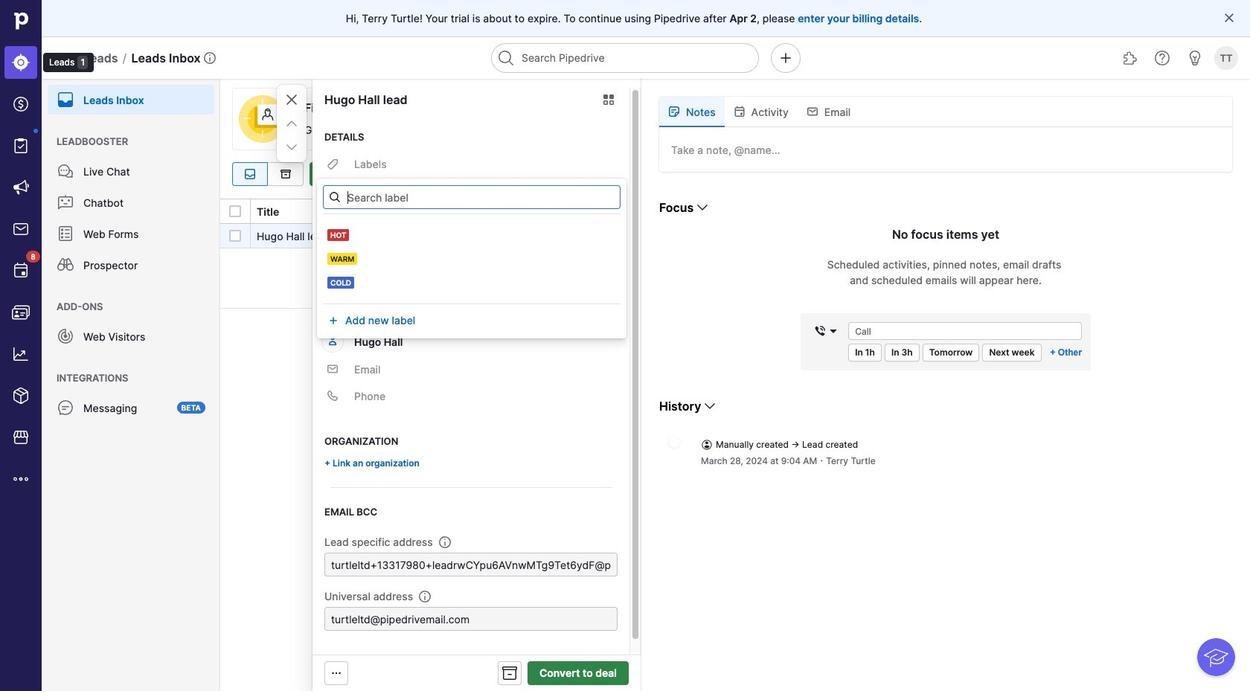 Task type: locate. For each thing, give the bounding box(es) containing it.
1 vertical spatial color muted image
[[327, 363, 339, 375]]

1 vertical spatial color muted image
[[327, 212, 339, 224]]

color undefined image
[[12, 137, 30, 155], [57, 225, 74, 243], [57, 327, 74, 345], [57, 399, 74, 417]]

0 vertical spatial color muted image
[[327, 185, 339, 197]]

2 color muted image from the top
[[327, 212, 339, 224]]

more image
[[12, 470, 30, 488]]

0 vertical spatial color muted image
[[327, 159, 339, 170]]

color primary image
[[1223, 12, 1235, 24], [733, 106, 745, 118], [807, 106, 818, 118], [283, 115, 301, 132], [283, 138, 301, 156], [313, 168, 330, 180], [909, 168, 927, 180], [1089, 168, 1107, 180], [1185, 168, 1203, 180], [1217, 168, 1235, 180], [229, 205, 241, 217], [229, 230, 241, 242], [327, 239, 339, 251], [327, 263, 339, 275], [814, 325, 826, 337], [701, 397, 719, 415], [701, 439, 713, 451], [501, 665, 519, 682]]

0 vertical spatial info image
[[204, 52, 216, 64]]

1 color muted image from the top
[[327, 159, 339, 170]]

None field
[[810, 322, 843, 340]]

menu
[[0, 0, 94, 691], [42, 79, 220, 691]]

quick help image
[[1153, 49, 1171, 67]]

Search label text field
[[323, 185, 620, 209]]

None text field
[[324, 553, 618, 577], [324, 607, 618, 631], [324, 553, 618, 577], [324, 607, 618, 631]]

color muted image
[[327, 159, 339, 170], [327, 363, 339, 375], [327, 390, 339, 402]]

grid
[[220, 198, 1250, 691]]

3 color muted image from the top
[[327, 390, 339, 402]]

1 horizontal spatial info image
[[419, 591, 431, 602]]

row
[[220, 224, 1250, 249]]

0 horizontal spatial info image
[[204, 52, 216, 64]]

menu item
[[0, 42, 42, 83], [42, 79, 220, 115]]

color undefined image up campaigns image
[[12, 137, 30, 155]]

marketplace image
[[12, 429, 30, 447]]

color secondary image
[[668, 436, 680, 448]]

add lead element
[[310, 162, 388, 186]]

color primary image
[[283, 91, 301, 109], [600, 94, 618, 106], [668, 106, 680, 118], [989, 168, 1006, 180], [1020, 168, 1038, 180], [1120, 168, 1138, 180], [329, 191, 340, 203], [694, 199, 712, 217], [828, 325, 840, 337], [330, 668, 342, 679]]

deals image
[[12, 95, 30, 113]]

2 color muted image from the top
[[327, 363, 339, 375]]

inbox image
[[241, 168, 259, 180]]

home image
[[10, 10, 32, 32]]

color muted image
[[327, 185, 339, 197], [327, 212, 339, 224]]

color undefined image
[[57, 91, 74, 109], [57, 162, 74, 180], [57, 193, 74, 211], [57, 256, 74, 274], [12, 262, 30, 280]]

info image
[[204, 52, 216, 64], [419, 591, 431, 602]]

2 vertical spatial color muted image
[[327, 390, 339, 402]]



Task type: vqa. For each thing, say whether or not it's contained in the screenshot.
color positive icon
no



Task type: describe. For each thing, give the bounding box(es) containing it.
1 color muted image from the top
[[327, 185, 339, 197]]

knowledge center bot, also known as kc bot is an onboarding assistant that allows you to see the list of onboarding items in one place for quick and easy reference. this improves your in-app experience. image
[[1198, 639, 1235, 676]]

info image
[[439, 536, 451, 548]]

color undefined image right products icon
[[57, 399, 74, 417]]

color active image
[[327, 335, 339, 347]]

products image
[[12, 387, 30, 405]]

contacts image
[[12, 304, 30, 321]]

menu toggle image
[[57, 49, 74, 67]]

sales inbox image
[[12, 220, 30, 238]]

campaigns image
[[12, 179, 30, 196]]

color active image
[[327, 315, 339, 327]]

1 vertical spatial info image
[[419, 591, 431, 602]]

Call text field
[[848, 322, 1082, 340]]

insights image
[[12, 345, 30, 363]]

leads image
[[12, 54, 30, 71]]

color undefined image right insights image
[[57, 327, 74, 345]]

Search Pipedrive field
[[491, 43, 759, 73]]

sales assistant image
[[1186, 49, 1204, 67]]

quick add image
[[777, 49, 795, 67]]

archive image
[[276, 168, 294, 180]]

add lead options image
[[367, 168, 385, 180]]

color undefined image right the sales inbox image on the left top
[[57, 225, 74, 243]]



